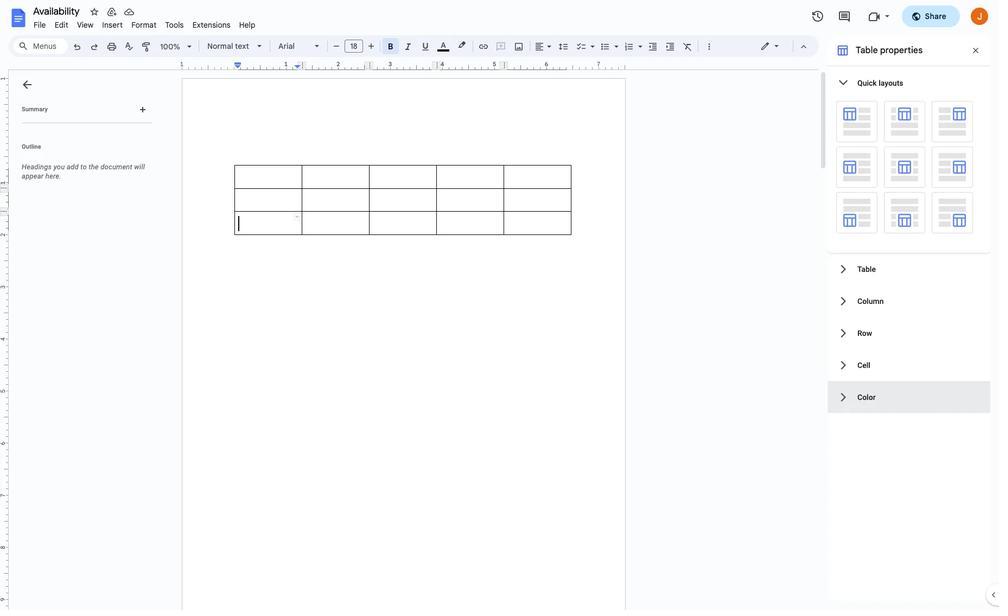 Task type: locate. For each thing, give the bounding box(es) containing it.
table for table properties
[[857, 45, 879, 56]]

menu bar containing file
[[29, 14, 260, 32]]

styles list. normal text selected. option
[[207, 39, 251, 54]]

headings
[[22, 163, 52, 171]]

outline heading
[[9, 143, 156, 158]]

will
[[134, 163, 145, 171]]

Align table to bottom and right document margins radio
[[933, 192, 974, 234]]

cell tab
[[828, 349, 991, 381]]

1
[[180, 60, 184, 68]]

menu bar
[[29, 14, 260, 32]]

edit
[[55, 20, 68, 30]]

color
[[858, 393, 876, 402]]

quick layouts tab
[[828, 67, 991, 99]]

edit menu item
[[50, 18, 73, 32]]

Zoom text field
[[158, 39, 184, 54]]

table up column
[[858, 265, 877, 273]]

insert image image
[[513, 39, 526, 54]]

add
[[67, 163, 79, 171]]

format menu item
[[127, 18, 161, 32]]

appear
[[22, 172, 44, 180]]

table properties
[[857, 45, 924, 56]]

to
[[80, 163, 87, 171]]

cell
[[858, 361, 871, 370]]

table
[[857, 45, 879, 56], [858, 265, 877, 273]]

share
[[926, 11, 947, 21]]

row
[[858, 329, 873, 338]]

main toolbar
[[67, 0, 718, 513]]

table up quick
[[857, 45, 879, 56]]

document outline element
[[9, 70, 156, 611]]

table inside tab
[[858, 265, 877, 273]]

summary
[[22, 106, 48, 113]]

0 vertical spatial table
[[857, 45, 879, 56]]

table properties application
[[0, 0, 1000, 611]]

here.
[[46, 172, 61, 180]]

menu bar inside menu bar banner
[[29, 14, 260, 32]]

outline
[[22, 143, 41, 150]]

column
[[858, 297, 885, 306]]

quick
[[858, 78, 878, 87]]

text
[[235, 41, 249, 51]]

view menu item
[[73, 18, 98, 32]]

tools menu item
[[161, 18, 188, 32]]

1 vertical spatial table
[[858, 265, 877, 273]]

Rename text field
[[29, 4, 86, 17]]

Align table to bottom document margin and center horizontally radio
[[885, 192, 926, 234]]

bulleted list menu image
[[612, 39, 619, 43]]

table properties section
[[828, 0, 991, 602]]



Task type: describe. For each thing, give the bounding box(es) containing it.
Align table to top document margin and center horizontally radio
[[885, 0, 931, 142]]

Align table to bottom and left document margins radio
[[837, 192, 878, 234]]

Align table to left document margin and center vertically radio
[[837, 147, 878, 188]]

Align table to right document margin and center vertically radio
[[933, 147, 974, 188]]

file
[[34, 20, 46, 30]]

extensions menu item
[[188, 18, 235, 32]]

you
[[54, 163, 65, 171]]

layouts
[[879, 78, 904, 87]]

Font size field
[[345, 40, 368, 53]]

insert
[[102, 20, 123, 30]]

quick layouts
[[858, 78, 904, 87]]

click to select borders image
[[294, 213, 301, 221]]

the
[[89, 163, 99, 171]]

insert menu item
[[98, 18, 127, 32]]

table tab
[[828, 253, 991, 285]]

normal text
[[207, 41, 249, 51]]

Align table to top and left document margins radio
[[837, 0, 883, 530]]

Align table to top and right document margins radio
[[933, 101, 974, 142]]

table for table
[[858, 265, 877, 273]]

Star checkbox
[[87, 4, 102, 20]]

Menus field
[[14, 39, 68, 54]]

arial
[[279, 41, 295, 51]]

properties
[[881, 45, 924, 56]]

help
[[239, 20, 256, 30]]

line & paragraph spacing image
[[558, 39, 570, 54]]

highlight color image
[[456, 39, 468, 52]]

extensions
[[193, 20, 231, 30]]

Center table within document margins radio
[[885, 147, 926, 188]]

Font size text field
[[345, 40, 363, 53]]

column tab
[[828, 285, 991, 317]]

menu bar banner
[[0, 0, 1000, 611]]

color tab
[[828, 381, 991, 413]]

tools
[[165, 20, 184, 30]]

normal
[[207, 41, 233, 51]]

format
[[132, 20, 157, 30]]

file menu item
[[29, 18, 50, 32]]

document
[[101, 163, 133, 171]]

mode and view toolbar
[[753, 35, 813, 57]]

headings you add to the document will appear here.
[[22, 163, 145, 180]]

help menu item
[[235, 18, 260, 32]]

share button
[[902, 5, 961, 27]]

summary heading
[[22, 105, 48, 114]]

font list. arial selected. option
[[279, 39, 309, 54]]

checklist menu image
[[588, 39, 595, 43]]

row tab
[[828, 317, 991, 349]]

text color image
[[438, 39, 450, 52]]

Zoom field
[[156, 39, 197, 55]]

view
[[77, 20, 94, 30]]



Task type: vqa. For each thing, say whether or not it's contained in the screenshot.
'Highlight color' Icon on the top left
yes



